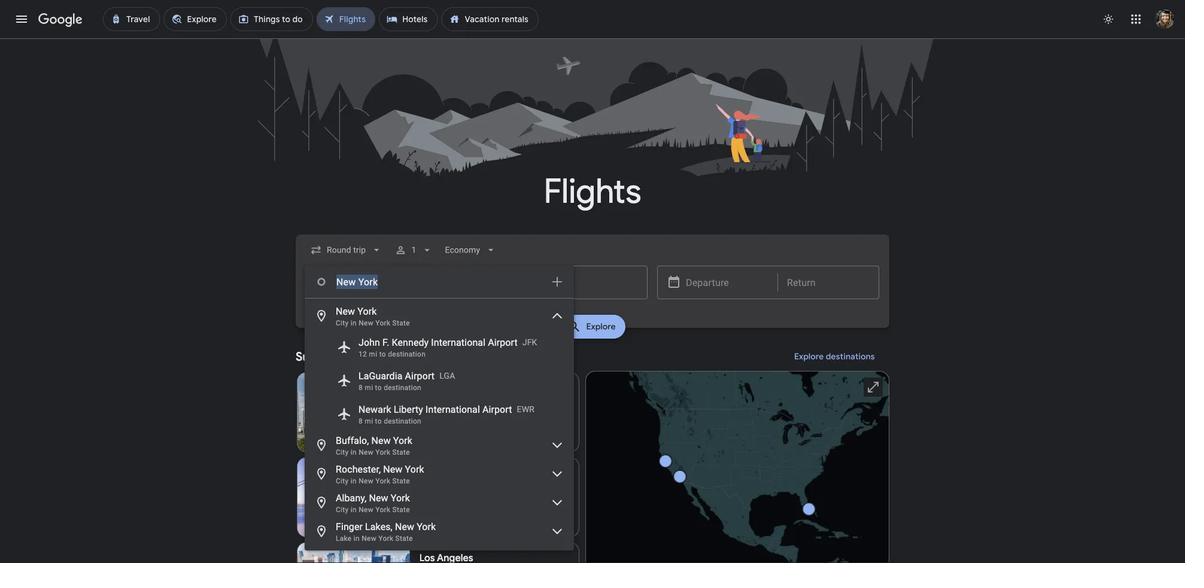 Task type: locate. For each thing, give the bounding box(es) containing it.
destination
[[388, 350, 426, 359], [384, 384, 421, 392], [384, 417, 421, 426]]

1 vertical spatial airport
[[405, 370, 435, 382]]

york
[[358, 306, 377, 317], [376, 319, 391, 327], [443, 349, 468, 364], [393, 435, 412, 446], [376, 448, 391, 457], [405, 464, 424, 475], [376, 477, 391, 485], [391, 492, 410, 504], [376, 506, 391, 514], [417, 521, 436, 532], [379, 535, 393, 543]]

destination down kennedy
[[388, 350, 426, 359]]

Where else? text field
[[336, 268, 543, 296]]

in for buffalo,
[[351, 448, 357, 457]]

city down the albany,
[[336, 506, 349, 514]]

mi inside john f. kennedy international airport jfk 12 mi to destination
[[369, 350, 377, 359]]

min
[[502, 407, 517, 417]]

newark
[[359, 404, 391, 415]]

list box containing new york
[[305, 299, 574, 551]]

toggle nearby airports for new york image
[[550, 309, 565, 323]]

san francisco
[[419, 467, 482, 480]]

0 vertical spatial airport
[[488, 337, 518, 348]]

lga
[[439, 371, 455, 381]]

state for buffalo, new york
[[392, 448, 410, 457]]

explore for explore destinations
[[795, 351, 824, 362]]

mi down newark
[[365, 417, 373, 426]]

to inside john f. kennedy international airport jfk 12 mi to destination
[[379, 350, 386, 359]]

Return text field
[[787, 266, 870, 299]]

origin, select multiple airports image
[[550, 275, 565, 289]]

1 vertical spatial 8
[[359, 417, 363, 426]]

in inside finger lakes, new york lake in new york state
[[354, 535, 360, 543]]

suggested trips from new york region
[[296, 342, 890, 563]]

2 vertical spatial destination
[[384, 417, 421, 426]]

new up the john
[[359, 319, 374, 327]]

8 down laguardia
[[359, 384, 363, 392]]

explore inside explore "button"
[[586, 321, 616, 332]]

list box
[[305, 299, 574, 551]]

state inside albany, new york city in new york state
[[392, 506, 410, 514]]

explore inside explore destinations button
[[795, 351, 824, 362]]

new up suggested
[[336, 306, 355, 317]]

liberty
[[394, 404, 423, 415]]

francisco
[[438, 467, 482, 480]]

airport inside laguardia airport lga 8 mi to destination
[[405, 370, 435, 382]]

19
[[491, 407, 500, 417]]

new down buffalo,
[[359, 448, 374, 457]]

explore for explore
[[586, 321, 616, 332]]

0 vertical spatial mi
[[369, 350, 377, 359]]

state up rochester, new york city in new york state
[[392, 448, 410, 457]]

state
[[392, 319, 410, 327], [392, 448, 410, 457], [392, 477, 410, 485], [392, 506, 410, 514], [395, 535, 413, 543]]

4 city from the top
[[336, 506, 349, 514]]

city inside "new york city in new york state"
[[336, 319, 349, 327]]

international
[[431, 337, 486, 348], [426, 404, 480, 415]]

8
[[359, 384, 363, 392], [359, 417, 363, 426]]

state left san
[[392, 477, 410, 485]]

to inside the newark liberty international airport ewr 8 mi to destination
[[375, 417, 382, 426]]

city up the albany,
[[336, 477, 349, 485]]

city down buffalo,
[[336, 448, 349, 457]]

mi right "12"
[[369, 350, 377, 359]]

suggested trips from new york
[[296, 349, 468, 364]]

city up suggested
[[336, 319, 349, 327]]

0 vertical spatial to
[[379, 350, 386, 359]]

destination inside laguardia airport lga 8 mi to destination
[[384, 384, 421, 392]]

explore left destinations
[[795, 351, 824, 362]]

destination inside john f. kennedy international airport jfk 12 mi to destination
[[388, 350, 426, 359]]

john f. kennedy international airport (jfk) option
[[305, 330, 574, 364]]

1 8 from the top
[[359, 384, 363, 392]]

state up finger lakes, new york lake in new york state
[[392, 506, 410, 514]]

to down f.
[[379, 350, 386, 359]]

1 city from the top
[[336, 319, 349, 327]]

jan
[[419, 395, 434, 405]]

kennedy
[[392, 337, 429, 348]]

0 horizontal spatial explore
[[586, 321, 616, 332]]

in inside buffalo, new york city in new york state
[[351, 448, 357, 457]]

None field
[[305, 239, 387, 261], [440, 239, 502, 261], [305, 239, 387, 261], [440, 239, 502, 261]]

Departure text field
[[686, 266, 769, 299]]

8 down newark
[[359, 417, 363, 426]]

buffalo, new york option
[[305, 431, 574, 460]]

york up rochester, new york city in new york state
[[376, 448, 391, 457]]

rochester,
[[336, 464, 381, 475]]

to
[[379, 350, 386, 359], [375, 384, 382, 392], [375, 417, 382, 426]]

new
[[336, 306, 355, 317], [359, 319, 374, 327], [416, 349, 441, 364], [372, 435, 391, 446], [359, 448, 374, 457], [383, 464, 403, 475], [359, 477, 374, 485], [369, 492, 388, 504], [359, 506, 374, 514], [395, 521, 414, 532], [362, 535, 377, 543]]

list box inside flight search field
[[305, 299, 574, 551]]

3 city from the top
[[336, 477, 349, 485]]

1 horizontal spatial explore
[[795, 351, 824, 362]]

new down rochester, new york city in new york state
[[369, 492, 388, 504]]

0 vertical spatial explore
[[586, 321, 616, 332]]

2 city from the top
[[336, 448, 349, 457]]

destination inside the newark liberty international airport ewr 8 mi to destination
[[384, 417, 421, 426]]

airport
[[488, 337, 518, 348], [405, 370, 435, 382], [482, 404, 512, 415]]

state up kennedy
[[392, 319, 410, 327]]

0 vertical spatial international
[[431, 337, 486, 348]]

explore right toggle nearby airports for new york image
[[586, 321, 616, 332]]

city
[[336, 319, 349, 327], [336, 448, 349, 457], [336, 477, 349, 485], [336, 506, 349, 514]]

1 vertical spatial international
[[426, 404, 480, 415]]

albany, new york option
[[305, 488, 574, 517]]

destination up liberty
[[384, 384, 421, 392]]

enter your origin dialog
[[305, 265, 574, 551]]

$187
[[551, 519, 569, 530]]

in
[[351, 319, 357, 327], [351, 448, 357, 457], [351, 477, 357, 485], [351, 506, 357, 514], [354, 535, 360, 543]]

0 vertical spatial 8
[[359, 384, 363, 392]]

laguardia airport lga 8 mi to destination
[[359, 370, 455, 392]]

state down albany, new york city in new york state
[[395, 535, 413, 543]]

destination down liberty
[[384, 417, 421, 426]]

1 vertical spatial mi
[[365, 384, 373, 392]]

2 vertical spatial to
[[375, 417, 382, 426]]

finger lakes, new york option
[[305, 517, 574, 546]]

2 vertical spatial mi
[[365, 417, 373, 426]]

explore
[[586, 321, 616, 332], [795, 351, 824, 362]]

Flight search field
[[286, 235, 899, 551]]

to down newark
[[375, 417, 382, 426]]

lakes,
[[365, 521, 393, 532]]

airport inside the newark liberty international airport ewr 8 mi to destination
[[482, 404, 512, 415]]

2 8 from the top
[[359, 417, 363, 426]]

 image
[[469, 406, 471, 418]]

state inside buffalo, new york city in new york state
[[392, 448, 410, 457]]

new down buffalo, new york city in new york state
[[383, 464, 403, 475]]

1 vertical spatial destination
[[384, 384, 421, 392]]

explore destinations
[[795, 351, 875, 362]]

new right lakes,
[[395, 521, 414, 532]]

in inside rochester, new york city in new york state
[[351, 477, 357, 485]]

new down kennedy
[[416, 349, 441, 364]]

8 inside laguardia airport lga 8 mi to destination
[[359, 384, 363, 392]]

1
[[411, 245, 416, 255]]

mi
[[369, 350, 377, 359], [365, 384, 373, 392], [365, 417, 373, 426]]

city inside buffalo, new york city in new york state
[[336, 448, 349, 457]]

1 vertical spatial to
[[375, 384, 382, 392]]

main menu image
[[14, 12, 29, 26]]

change appearance image
[[1094, 5, 1123, 34]]

12
[[359, 350, 367, 359]]

city inside albany, new york city in new york state
[[336, 506, 349, 514]]

$38
[[555, 434, 569, 445]]

new down the albany,
[[359, 506, 374, 514]]

20 – 27,
[[436, 395, 466, 405]]

york down liberty
[[393, 435, 412, 446]]

1 vertical spatial explore
[[795, 351, 824, 362]]

suggested
[[296, 349, 355, 364]]

to down laguardia
[[375, 384, 382, 392]]

york up lga
[[443, 349, 468, 364]]

toggle nearby airports for finger lakes, new york image
[[550, 524, 565, 539]]

toggle nearby airports for buffalo, new york image
[[550, 438, 565, 453]]

explore button
[[560, 315, 625, 339]]

2 vertical spatial airport
[[482, 404, 512, 415]]

york down lakes,
[[379, 535, 393, 543]]

mi down laguardia
[[365, 384, 373, 392]]

ewr
[[517, 404, 535, 414]]

0 vertical spatial destination
[[388, 350, 426, 359]]

rochester, new york city in new york state
[[336, 464, 424, 485]]

to inside laguardia airport lga 8 mi to destination
[[375, 384, 382, 392]]

in inside albany, new york city in new york state
[[351, 506, 357, 514]]

state inside rochester, new york city in new york state
[[392, 477, 410, 485]]

city inside rochester, new york city in new york state
[[336, 477, 349, 485]]



Task type: describe. For each thing, give the bounding box(es) containing it.
38 US dollars text field
[[555, 434, 569, 445]]

mi inside laguardia airport lga 8 mi to destination
[[365, 384, 373, 392]]

albany, new york city in new york state
[[336, 492, 410, 514]]

york down rochester, new york city in new york state
[[391, 492, 410, 504]]

york up lakes,
[[376, 506, 391, 514]]

john f. kennedy international airport jfk 12 mi to destination
[[359, 337, 537, 359]]

rochester, new york option
[[305, 460, 574, 488]]

trips
[[358, 349, 384, 364]]

3
[[474, 407, 478, 417]]

f.
[[383, 337, 389, 348]]

airport inside john f. kennedy international airport jfk 12 mi to destination
[[488, 337, 518, 348]]

lake
[[336, 535, 352, 543]]

newark liberty international airport ewr 8 mi to destination
[[359, 404, 535, 426]]

international inside john f. kennedy international airport jfk 12 mi to destination
[[431, 337, 486, 348]]

187 US dollars text field
[[551, 519, 569, 530]]

new york option
[[305, 302, 574, 330]]

international inside the newark liberty international airport ewr 8 mi to destination
[[426, 404, 480, 415]]

nonstop
[[434, 407, 467, 417]]

york inside region
[[443, 349, 468, 364]]

buffalo,
[[336, 435, 369, 446]]

york up the john
[[358, 306, 377, 317]]

york up f.
[[376, 319, 391, 327]]

state for rochester, new york
[[392, 477, 410, 485]]

york down buffalo, new york option
[[405, 464, 424, 475]]

8 inside the newark liberty international airport ewr 8 mi to destination
[[359, 417, 363, 426]]

explore destinations button
[[780, 342, 890, 371]]

miami
[[419, 382, 447, 395]]

buffalo, new york city in new york state
[[336, 435, 412, 457]]

finger
[[336, 521, 363, 532]]

york down the albany, new york option
[[417, 521, 436, 532]]

albany,
[[336, 492, 367, 504]]

miami jan 20 – 27, 2024
[[419, 382, 488, 405]]

toggle nearby airports for albany, new york image
[[550, 496, 565, 510]]

jfk
[[522, 337, 537, 347]]

city for rochester, new york
[[336, 477, 349, 485]]

newark liberty international airport (ewr) option
[[305, 397, 574, 431]]

new down rochester,
[[359, 477, 374, 485]]

new york city in new york state
[[336, 306, 410, 327]]

state inside "new york city in new york state"
[[392, 319, 410, 327]]

hr
[[481, 407, 488, 417]]

new inside suggested trips from new york region
[[416, 349, 441, 364]]

from
[[386, 349, 413, 364]]

2024
[[468, 395, 488, 405]]

flights
[[544, 170, 641, 213]]

new right buffalo,
[[372, 435, 391, 446]]

destinations
[[826, 351, 875, 362]]

1 button
[[390, 236, 438, 265]]

laguardia airport (lga) option
[[305, 364, 574, 397]]

3 hr 19 min
[[474, 407, 517, 417]]

state inside finger lakes, new york lake in new york state
[[395, 535, 413, 543]]

finger lakes, new york lake in new york state
[[336, 521, 436, 543]]

in inside "new york city in new york state"
[[351, 319, 357, 327]]

john
[[359, 337, 380, 348]]

city for albany, new york
[[336, 506, 349, 514]]

toggle nearby airports for rochester, new york image
[[550, 467, 565, 481]]

state for albany, new york
[[392, 506, 410, 514]]

in for albany,
[[351, 506, 357, 514]]

mi inside the newark liberty international airport ewr 8 mi to destination
[[365, 417, 373, 426]]

new down lakes,
[[362, 535, 377, 543]]

in for rochester,
[[351, 477, 357, 485]]

san
[[419, 467, 436, 480]]

frontier image
[[419, 408, 429, 417]]

laguardia
[[359, 370, 403, 382]]

city for buffalo, new york
[[336, 448, 349, 457]]

york up albany, new york city in new york state
[[376, 477, 391, 485]]



Task type: vqa. For each thing, say whether or not it's contained in the screenshot.
Rochester, New York OPTION
yes



